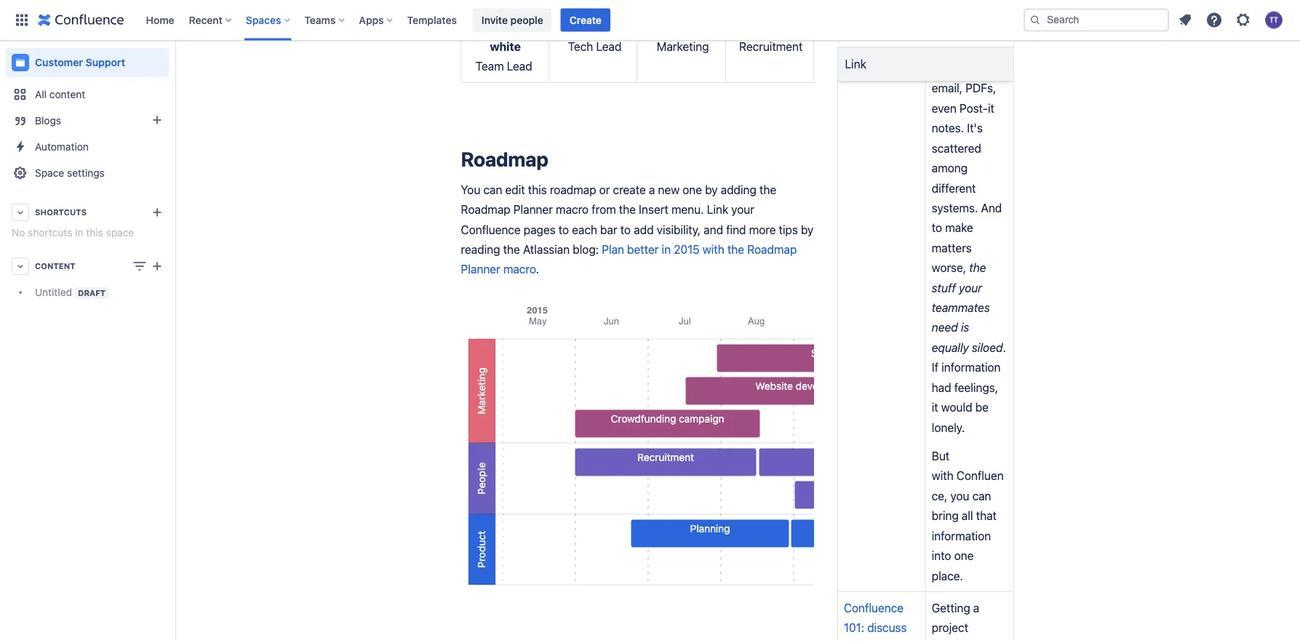 Task type: locate. For each thing, give the bounding box(es) containing it.
white
[[490, 39, 521, 53]]

to right bar
[[621, 223, 631, 237]]

information inside . if information had feelings, it would be lonely.
[[942, 361, 1001, 375]]

0 vertical spatial information
[[942, 361, 1001, 375]]

2 vertical spatial roadmap
[[748, 243, 797, 256]]

1 vertical spatial macro
[[504, 263, 536, 276]]

one right into
[[955, 549, 974, 563]]

no
[[12, 227, 25, 239]]

roadmap up edit
[[461, 147, 549, 171]]

1 vertical spatial planner
[[461, 263, 501, 276]]

. right the "equally"
[[1003, 341, 1007, 355]]

people
[[511, 14, 544, 26]]

0 horizontal spatial confluence
[[461, 223, 521, 237]]

0 vertical spatial your
[[732, 203, 755, 217]]

confluence up reading
[[461, 223, 521, 237]]

1 horizontal spatial link
[[845, 57, 867, 71]]

0 horizontal spatial .
[[536, 263, 539, 276]]

confluence inside confluence 101: discus
[[844, 601, 904, 615]]

your inside you can edit this roadmap or create a new one by adding the roadmap planner macro from the insert menu. link your confluence pages to each bar to add visibility, and find more tips by reading the atlassian blog:
[[732, 203, 755, 217]]

people
[[475, 463, 487, 495]]

in down shortcuts dropdown button
[[75, 227, 83, 239]]

1 horizontal spatial confluence
[[844, 601, 904, 615]]

no shortcuts in this space
[[12, 227, 134, 239]]

0 horizontal spatial this
[[86, 227, 103, 239]]

planner up pages
[[514, 203, 553, 217]]

1 vertical spatial can
[[973, 489, 992, 503]]

1 vertical spatial confluence
[[844, 601, 904, 615]]

. inside . if information had feelings, it would be lonely.
[[1003, 341, 1007, 355]]

but with confluen ce, you can bring all that information into one place.
[[932, 449, 1004, 583]]

1 horizontal spatial this
[[528, 183, 547, 197]]

to
[[559, 223, 569, 237], [621, 223, 631, 237]]

0 horizontal spatial planner
[[461, 263, 501, 276]]

team
[[476, 59, 504, 73]]

this right edit
[[528, 183, 547, 197]]

planner inside you can edit this roadmap or create a new one by adding the roadmap planner macro from the insert menu. link your confluence pages to each bar to add visibility, and find more tips by reading the atlassian blog:
[[514, 203, 553, 217]]

in inside the space element
[[75, 227, 83, 239]]

1 vertical spatial recruitment
[[637, 452, 694, 464]]

space element
[[0, 41, 175, 641]]

0 horizontal spatial to
[[559, 223, 569, 237]]

the
[[760, 183, 777, 197], [619, 203, 636, 217], [503, 243, 520, 256], [728, 243, 745, 256], [970, 261, 987, 275]]

0 vertical spatial campaign
[[842, 348, 887, 360]]

. down atlassian
[[536, 263, 539, 276]]

can inside the but with confluen ce, you can bring all that information into one place.
[[973, 489, 992, 503]]

campaign right social
[[842, 348, 887, 360]]

1 vertical spatial one
[[955, 549, 974, 563]]

1 vertical spatial marketing
[[475, 368, 487, 415]]

blog:
[[573, 243, 599, 256]]

2 to from the left
[[621, 223, 631, 237]]

the up teammates
[[970, 261, 987, 275]]

0 vertical spatial link
[[845, 57, 867, 71]]

no sort applied to the column image
[[1013, 58, 1019, 66]]

in inside plan better in 2015 with the roadmap planner macro
[[662, 243, 671, 256]]

0 vertical spatial can
[[484, 183, 503, 197]]

roadmap down you
[[461, 203, 511, 217]]

0 horizontal spatial macro
[[504, 263, 536, 276]]

stuff
[[932, 281, 956, 295]]

planner inside plan better in 2015 with the roadmap planner macro
[[461, 263, 501, 276]]

1 horizontal spatial in
[[662, 243, 671, 256]]

0 horizontal spatial by
[[705, 183, 718, 197]]

information down all
[[932, 529, 992, 543]]

is
[[962, 321, 970, 335]]

your profile and preferences image
[[1266, 11, 1283, 29]]

lead down baczewski
[[596, 39, 622, 53]]

honner-
[[482, 19, 529, 33]]

create a blog image
[[149, 111, 166, 129]]

0 vertical spatial a
[[649, 183, 655, 197]]

in left 2015
[[662, 243, 671, 256]]

if
[[932, 361, 939, 375]]

one inside the but with confluen ce, you can bring all that information into one place.
[[955, 549, 974, 563]]

0 horizontal spatial one
[[683, 183, 702, 197]]

0 horizontal spatial your
[[732, 203, 755, 217]]

1 horizontal spatial a
[[974, 601, 980, 615]]

1 vertical spatial information
[[932, 529, 992, 543]]

1 horizontal spatial .
[[1003, 341, 1007, 355]]

space settings link
[[6, 160, 169, 186]]

1 horizontal spatial can
[[973, 489, 992, 503]]

the down find
[[728, 243, 745, 256]]

apps button
[[355, 8, 399, 32]]

period
[[879, 452, 909, 464]]

your
[[732, 203, 755, 217], [959, 281, 983, 295]]

macro inside you can edit this roadmap or create a new one by adding the roadmap planner macro from the insert menu. link your confluence pages to each bar to add visibility, and find more tips by reading the atlassian blog:
[[556, 203, 589, 217]]

confluence 101: discus link
[[844, 601, 910, 641]]

create
[[613, 183, 646, 197]]

your down adding
[[732, 203, 755, 217]]

1 vertical spatial a
[[974, 601, 980, 615]]

1 vertical spatial roadmap
[[461, 203, 511, 217]]

confluence up the '101:'
[[844, 601, 904, 615]]

with
[[703, 243, 725, 256]]

lead down white
[[507, 59, 533, 73]]

planner
[[514, 203, 553, 217], [461, 263, 501, 276]]

0 vertical spatial this
[[528, 183, 547, 197]]

into
[[932, 549, 952, 563]]

reading
[[461, 243, 500, 256]]

support
[[86, 56, 125, 68]]

confluence 101: discus
[[844, 601, 910, 641]]

1 horizontal spatial campaign
[[842, 348, 887, 360]]

0 horizontal spatial lead
[[507, 59, 533, 73]]

blogs link
[[6, 108, 169, 134]]

.
[[536, 263, 539, 276], [1003, 341, 1007, 355]]

banner
[[0, 0, 1301, 41]]

tips
[[779, 223, 798, 237]]

0 horizontal spatial link
[[707, 203, 729, 217]]

tech lead
[[568, 39, 622, 53]]

can up that
[[973, 489, 992, 503]]

marketing
[[657, 39, 709, 53], [475, 368, 487, 415]]

this inside you can edit this roadmap or create a new one by adding the roadmap planner macro from the insert menu. link your confluence pages to each bar to add visibility, and find more tips by reading the atlassian blog:
[[528, 183, 547, 197]]

roadmap down more
[[748, 243, 797, 256]]

information inside the but with confluen ce, you can bring all that information into one place.
[[932, 529, 992, 543]]

the right adding
[[760, 183, 777, 197]]

1 vertical spatial in
[[662, 243, 671, 256]]

1 horizontal spatial lead
[[596, 39, 622, 53]]

1 vertical spatial link
[[707, 203, 729, 217]]

1 vertical spatial your
[[959, 281, 983, 295]]

new
[[658, 183, 680, 197]]

macro down atlassian
[[504, 263, 536, 276]]

invite people
[[482, 14, 544, 26]]

1 vertical spatial .
[[1003, 341, 1007, 355]]

this for in
[[86, 227, 103, 239]]

confluence image
[[38, 11, 124, 29], [38, 11, 124, 29]]

1 horizontal spatial recruitment
[[740, 39, 803, 53]]

teammates
[[932, 301, 991, 315]]

macro down roadmap
[[556, 203, 589, 217]]

a
[[649, 183, 655, 197], [974, 601, 980, 615]]

information up feelings,
[[942, 361, 1001, 375]]

customer support
[[35, 56, 125, 68]]

add shortcut image
[[149, 204, 166, 221]]

0 vertical spatial .
[[536, 263, 539, 276]]

1 horizontal spatial marketing
[[657, 39, 709, 53]]

1 vertical spatial lead
[[507, 59, 533, 73]]

getting
[[932, 601, 971, 615]]

0 horizontal spatial campaign
[[679, 413, 724, 425]]

help icon image
[[1206, 11, 1224, 29]]

can right you
[[484, 183, 503, 197]]

harvey
[[484, 0, 524, 13]]

lonely.
[[932, 421, 965, 434]]

planner down reading
[[461, 263, 501, 276]]

lead
[[596, 39, 622, 53], [507, 59, 533, 73]]

or
[[600, 183, 610, 197]]

1 horizontal spatial your
[[959, 281, 983, 295]]

1 vertical spatial campaign
[[679, 413, 724, 425]]

to left each
[[559, 223, 569, 237]]

by left adding
[[705, 183, 718, 197]]

plan
[[602, 243, 625, 256]]

shortcuts
[[35, 208, 87, 217]]

by
[[705, 183, 718, 197], [801, 223, 814, 237]]

teams
[[305, 14, 336, 26]]

0 horizontal spatial in
[[75, 227, 83, 239]]

1 horizontal spatial macro
[[556, 203, 589, 217]]

crowdfunding campaign
[[611, 413, 724, 425]]

bar
[[601, 223, 618, 237]]

0 vertical spatial in
[[75, 227, 83, 239]]

in for this
[[75, 227, 83, 239]]

templates link
[[403, 8, 461, 32]]

the stuff your teammates need is equally siloed
[[932, 261, 1003, 355]]

0 horizontal spatial can
[[484, 183, 503, 197]]

0 horizontal spatial recruitment
[[637, 452, 694, 464]]

0 vertical spatial one
[[683, 183, 702, 197]]

blogs
[[35, 115, 61, 127]]

your up teammates
[[959, 281, 983, 295]]

1 horizontal spatial to
[[621, 223, 631, 237]]

had
[[932, 381, 952, 395]]

visibility,
[[657, 223, 701, 237]]

one up menu.
[[683, 183, 702, 197]]

0 vertical spatial macro
[[556, 203, 589, 217]]

untitled draft
[[35, 286, 106, 298]]

this
[[528, 183, 547, 197], [86, 227, 103, 239]]

0 vertical spatial marketing
[[657, 39, 709, 53]]

campaign right crowdfunding
[[679, 413, 724, 425]]

one
[[683, 183, 702, 197], [955, 549, 974, 563]]

bring
[[932, 509, 959, 523]]

pages
[[524, 223, 556, 237]]

assessment
[[820, 452, 877, 464]]

a right getting at the right bottom of the page
[[974, 601, 980, 615]]

by right tips
[[801, 223, 814, 237]]

invite
[[482, 14, 508, 26]]

invite people button
[[473, 8, 552, 32]]

shortcuts button
[[6, 199, 169, 226]]

this for edit
[[528, 183, 547, 197]]

1 vertical spatial by
[[801, 223, 814, 237]]

create a page image
[[149, 258, 166, 275]]

settings
[[67, 167, 105, 179]]

recruitment for marketing
[[740, 39, 803, 53]]

search image
[[1030, 14, 1042, 26]]

1 vertical spatial this
[[86, 227, 103, 239]]

a left the new in the right top of the page
[[649, 183, 655, 197]]

link
[[845, 57, 867, 71], [707, 203, 729, 217]]

0 vertical spatial confluence
[[461, 223, 521, 237]]

0 horizontal spatial a
[[649, 183, 655, 197]]

1 horizontal spatial planner
[[514, 203, 553, 217]]

recruitment for crowdfunding campaign
[[637, 452, 694, 464]]

edit
[[506, 183, 525, 197]]

confluence inside you can edit this roadmap or create a new one by adding the roadmap planner macro from the insert menu. link your confluence pages to each bar to add visibility, and find more tips by reading the atlassian blog:
[[461, 223, 521, 237]]

this inside the space element
[[86, 227, 103, 239]]

1 horizontal spatial one
[[955, 549, 974, 563]]

macro inside plan better in 2015 with the roadmap planner macro
[[504, 263, 536, 276]]

. for .
[[536, 263, 539, 276]]

ce,
[[932, 489, 948, 503]]

0 vertical spatial planner
[[514, 203, 553, 217]]

space
[[35, 167, 64, 179]]

this down shortcuts dropdown button
[[86, 227, 103, 239]]

0 vertical spatial recruitment
[[740, 39, 803, 53]]



Task type: describe. For each thing, give the bounding box(es) containing it.
you
[[461, 183, 481, 197]]

notification icon image
[[1177, 11, 1195, 29]]

settings icon image
[[1235, 11, 1253, 29]]

development
[[796, 380, 856, 392]]

2015
[[674, 243, 700, 256]]

1 to from the left
[[559, 223, 569, 237]]

alana baczewski
[[564, 0, 623, 33]]

0 vertical spatial lead
[[596, 39, 622, 53]]

website
[[755, 380, 793, 392]]

better
[[628, 243, 659, 256]]

collapse sidebar image
[[159, 48, 191, 77]]

101:
[[844, 621, 865, 635]]

content button
[[6, 253, 169, 280]]

global element
[[9, 0, 1021, 40]]

roadmap inside plan better in 2015 with the roadmap planner macro
[[748, 243, 797, 256]]

equally
[[932, 341, 969, 355]]

untitled
[[35, 286, 72, 298]]

more
[[749, 223, 776, 237]]

teams button
[[300, 8, 350, 32]]

your inside the stuff your teammates need is equally siloed
[[959, 281, 983, 295]]

development
[[830, 523, 892, 535]]

change view image
[[131, 258, 149, 275]]

roadmap inside you can edit this roadmap or create a new one by adding the roadmap planner macro from the insert menu. link your confluence pages to each bar to add visibility, and find more tips by reading the atlassian blog:
[[461, 203, 511, 217]]

and
[[704, 223, 724, 237]]

place.
[[932, 569, 964, 583]]

the right reading
[[503, 243, 520, 256]]

a inside you can edit this roadmap or create a new one by adding the roadmap planner macro from the insert menu. link your confluence pages to each bar to add visibility, and find more tips by reading the atlassian blog:
[[649, 183, 655, 197]]

campaign for social campaign
[[842, 348, 887, 360]]

the inside the stuff your teammates need is equally siloed
[[970, 261, 987, 275]]

create link
[[561, 8, 611, 32]]

need
[[932, 321, 959, 335]]

plan better in 2015 with the roadmap planner macro
[[461, 243, 800, 276]]

would
[[942, 401, 973, 415]]

link inside you can edit this roadmap or create a new one by adding the roadmap planner macro from the insert menu. link your confluence pages to each bar to add visibility, and find more tips by reading the atlassian blog:
[[707, 203, 729, 217]]

all content
[[35, 88, 85, 100]]

draft
[[78, 288, 106, 298]]

create
[[570, 14, 602, 26]]

content
[[35, 262, 75, 271]]

templates
[[407, 14, 457, 26]]

the inside plan better in 2015 with the roadmap planner macro
[[728, 243, 745, 256]]

you
[[951, 489, 970, 503]]

shortcuts
[[28, 227, 72, 239]]

. if information had feelings, it would be lonely.
[[932, 341, 1010, 434]]

the down create
[[619, 203, 636, 217]]

spaces
[[246, 14, 281, 26]]

crowdfunding
[[611, 413, 676, 425]]

0 vertical spatial by
[[705, 183, 718, 197]]

it
[[932, 401, 939, 415]]

lead inside harvey honner- white team lead
[[507, 59, 533, 73]]

insert
[[639, 203, 669, 217]]

customer support link
[[6, 48, 169, 77]]

that
[[977, 509, 997, 523]]

find
[[727, 223, 747, 237]]

planning
[[690, 523, 730, 535]]

customer
[[35, 56, 83, 68]]

assessment period
[[820, 452, 909, 464]]

a inside getting a projec
[[974, 601, 980, 615]]

0 vertical spatial roadmap
[[461, 147, 549, 171]]

add
[[634, 223, 654, 237]]

automation link
[[6, 134, 169, 160]]

home
[[146, 14, 174, 26]]

space settings
[[35, 167, 105, 179]]

campaign for crowdfunding campaign
[[679, 413, 724, 425]]

baczewski
[[564, 19, 623, 33]]

getting a projec
[[932, 601, 1009, 641]]

atlassian
[[523, 243, 570, 256]]

all content link
[[6, 82, 169, 108]]

menu.
[[672, 203, 704, 217]]

with confluen
[[932, 469, 1004, 483]]

Search field
[[1024, 8, 1170, 32]]

social
[[811, 348, 839, 360]]

be
[[976, 401, 989, 415]]

apps
[[359, 14, 384, 26]]

1 horizontal spatial by
[[801, 223, 814, 237]]

space
[[106, 227, 134, 239]]

0 horizontal spatial marketing
[[475, 368, 487, 415]]

siloed
[[972, 341, 1003, 355]]

social campaign
[[811, 348, 887, 360]]

in for 2015
[[662, 243, 671, 256]]

alana
[[577, 0, 608, 13]]

tech
[[568, 39, 593, 53]]

harvey honner- white team lead
[[476, 0, 533, 73]]

copy image
[[547, 151, 565, 168]]

recent
[[189, 14, 223, 26]]

one inside you can edit this roadmap or create a new one by adding the roadmap planner macro from the insert menu. link your confluence pages to each bar to add visibility, and find more tips by reading the atlassian blog:
[[683, 183, 702, 197]]

each
[[572, 223, 598, 237]]

plan better in 2015 with the roadmap planner macro link
[[461, 243, 800, 276]]

spaces button
[[242, 8, 296, 32]]

all
[[35, 88, 47, 100]]

from
[[592, 203, 616, 217]]

. for . if information had feelings, it would be lonely.
[[1003, 341, 1007, 355]]

roadmap
[[550, 183, 597, 197]]

banner containing home
[[0, 0, 1301, 41]]

appswitcher icon image
[[13, 11, 31, 29]]

content
[[49, 88, 85, 100]]

automation
[[35, 141, 89, 153]]

home link
[[142, 8, 179, 32]]

can inside you can edit this roadmap or create a new one by adding the roadmap planner macro from the insert menu. link your confluence pages to each bar to add visibility, and find more tips by reading the atlassian blog:
[[484, 183, 503, 197]]

website development
[[755, 380, 856, 392]]



Task type: vqa. For each thing, say whether or not it's contained in the screenshot.
Spaces in the top left of the page
yes



